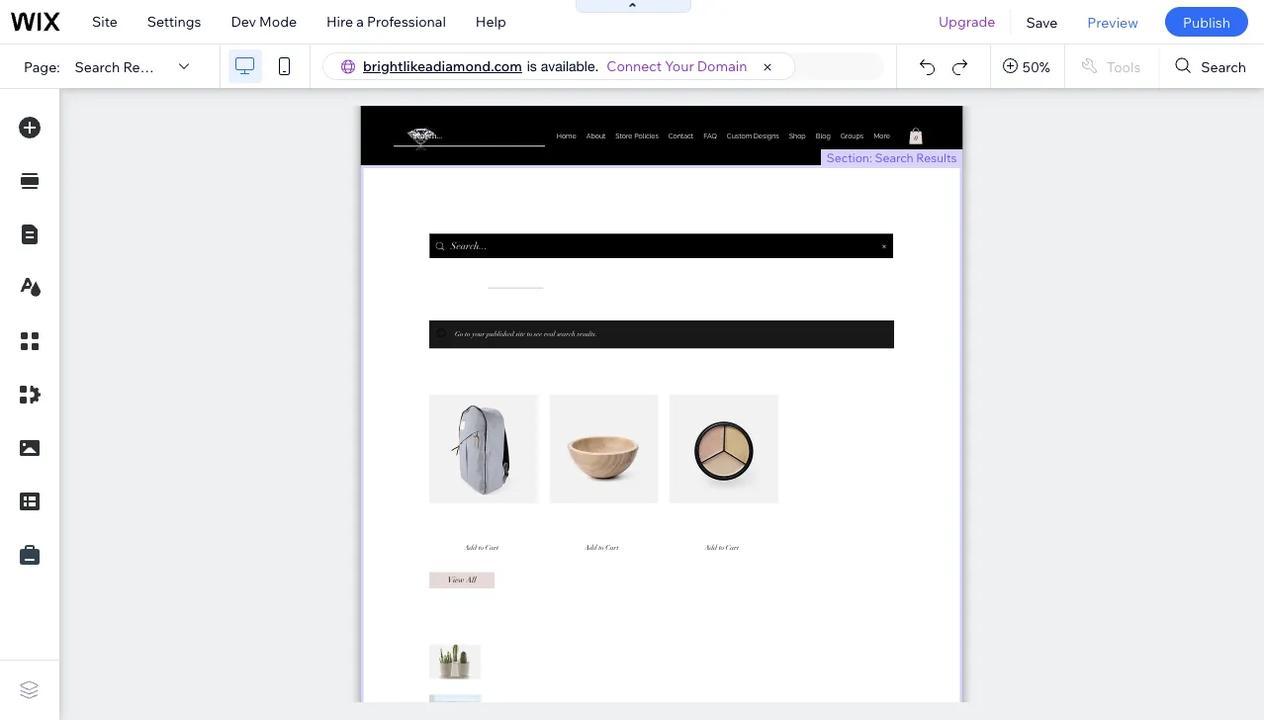Task type: locate. For each thing, give the bounding box(es) containing it.
search right the section:
[[875, 150, 914, 165]]

a
[[356, 13, 364, 30]]

help
[[476, 13, 506, 30]]

connect
[[607, 57, 662, 75]]

domain
[[697, 57, 747, 75]]

publish button
[[1165, 7, 1248, 37]]

is available. connect your domain
[[527, 57, 747, 75]]

save button
[[1011, 0, 1073, 44]]

0 horizontal spatial results
[[123, 58, 171, 75]]

results down settings on the left top
[[123, 58, 171, 75]]

is
[[527, 58, 537, 74]]

search inside 'button'
[[1201, 58, 1246, 75]]

publish
[[1183, 13, 1231, 30]]

50%
[[1023, 58, 1050, 75]]

hire a professional
[[326, 13, 446, 30]]

2 horizontal spatial search
[[1201, 58, 1246, 75]]

mode
[[259, 13, 297, 30]]

search down publish
[[1201, 58, 1246, 75]]

hire
[[326, 13, 353, 30]]

search down site
[[75, 58, 120, 75]]

results
[[123, 58, 171, 75], [916, 150, 957, 165]]

section: search results
[[827, 150, 957, 165]]

preview button
[[1073, 0, 1153, 44]]

your
[[665, 57, 694, 75]]

0 horizontal spatial search
[[75, 58, 120, 75]]

results right the section:
[[916, 150, 957, 165]]

1 horizontal spatial search
[[875, 150, 914, 165]]

50% button
[[991, 45, 1064, 88]]

1 horizontal spatial results
[[916, 150, 957, 165]]

section:
[[827, 150, 872, 165]]

brightlikeadiamond.com
[[363, 57, 522, 75]]

search
[[75, 58, 120, 75], [1201, 58, 1246, 75], [875, 150, 914, 165]]



Task type: vqa. For each thing, say whether or not it's contained in the screenshot.
Settings button
no



Task type: describe. For each thing, give the bounding box(es) containing it.
search button
[[1160, 45, 1264, 88]]

search for search
[[1201, 58, 1246, 75]]

dev
[[231, 13, 256, 30]]

dev mode
[[231, 13, 297, 30]]

search for search results
[[75, 58, 120, 75]]

upgrade
[[939, 13, 996, 30]]

settings
[[147, 13, 201, 30]]

tools button
[[1065, 45, 1159, 88]]

available.
[[541, 58, 599, 74]]

preview
[[1087, 13, 1138, 30]]

1 vertical spatial results
[[916, 150, 957, 165]]

site
[[92, 13, 118, 30]]

tools
[[1107, 58, 1141, 75]]

0 vertical spatial results
[[123, 58, 171, 75]]

save
[[1026, 13, 1058, 30]]

search results
[[75, 58, 171, 75]]

professional
[[367, 13, 446, 30]]



